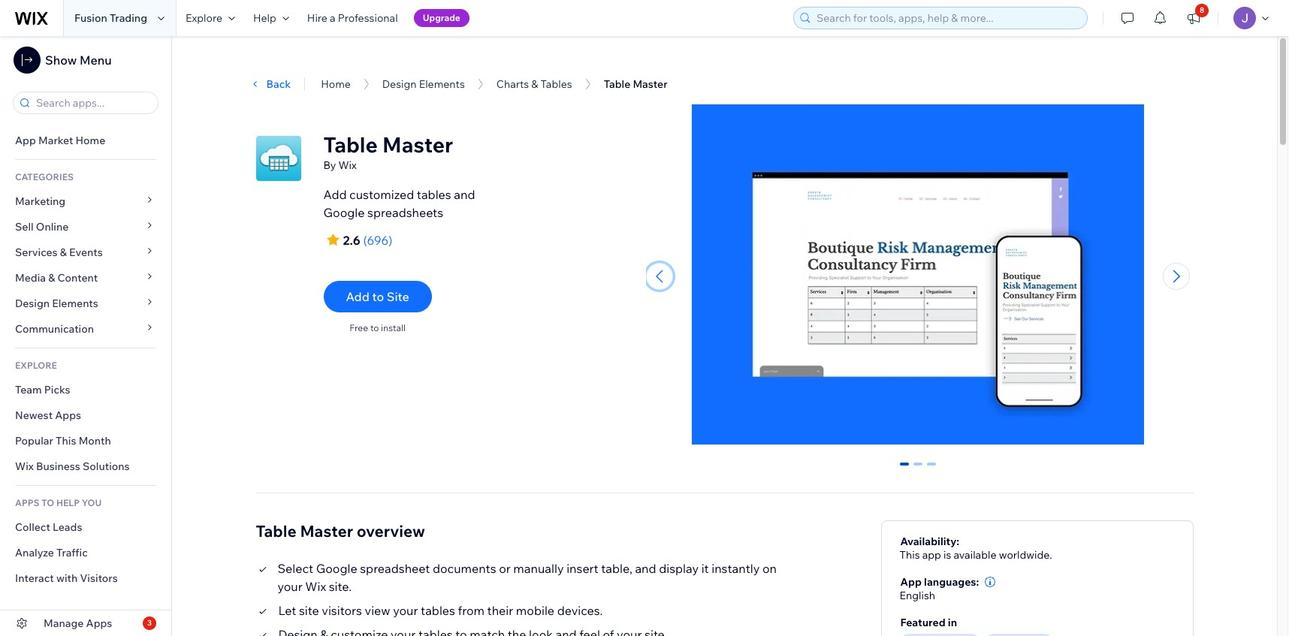 Task type: vqa. For each thing, say whether or not it's contained in the screenshot.
false text box on the bottom
no



Task type: describe. For each thing, give the bounding box(es) containing it.
popular this month
[[15, 434, 111, 448]]

help button
[[244, 0, 298, 36]]

apps
[[15, 498, 39, 509]]

0 vertical spatial elements
[[419, 77, 465, 91]]

1
[[916, 463, 922, 476]]

display
[[659, 561, 699, 576]]

available
[[954, 548, 997, 562]]

& for events
[[60, 246, 67, 259]]

let site visitors view your tables from their mobile devices.
[[278, 603, 603, 618]]

in
[[948, 616, 958, 630]]

to for free
[[370, 322, 379, 334]]

upgrade button
[[414, 9, 470, 27]]

analyze traffic link
[[0, 540, 171, 566]]

& for content
[[48, 271, 55, 285]]

site
[[299, 603, 319, 618]]

8
[[1200, 5, 1205, 15]]

back
[[266, 77, 291, 91]]

spreadsheet
[[360, 561, 430, 576]]

design elements inside 'sidebar' element
[[15, 297, 98, 310]]

worldwide.
[[999, 548, 1053, 562]]

it
[[702, 561, 709, 576]]

solutions
[[83, 460, 130, 473]]

table up customized
[[324, 132, 378, 158]]

home inside "app market home" link
[[76, 134, 105, 147]]

app languages:
[[901, 575, 980, 589]]

0 vertical spatial by
[[271, 62, 284, 75]]

show
[[45, 53, 77, 68]]

with
[[56, 572, 78, 585]]

from
[[458, 603, 485, 618]]

2
[[929, 463, 935, 476]]

featured in
[[901, 616, 958, 630]]

a
[[330, 11, 336, 25]]

to for add
[[372, 289, 384, 304]]

let
[[278, 603, 296, 618]]

and inside select google spreadsheet documents or manually insert table, and display it instantly on your wix site.
[[635, 561, 657, 576]]

hire
[[307, 11, 328, 25]]

media & content
[[15, 271, 98, 285]]

add to site button
[[324, 281, 432, 313]]

content
[[58, 271, 98, 285]]

you
[[82, 498, 102, 509]]

spreadsheets
[[368, 205, 443, 220]]

site.
[[329, 579, 352, 594]]

team picks
[[15, 383, 70, 397]]

back button
[[248, 77, 291, 91]]

0 vertical spatial table master by wix
[[271, 45, 346, 75]]

communication
[[15, 322, 96, 336]]

analyze
[[15, 546, 54, 560]]

add for add to site
[[346, 289, 370, 304]]

apps for newest apps
[[55, 409, 81, 422]]

hire a professional
[[307, 11, 398, 25]]

visitors
[[80, 572, 118, 585]]

show menu button
[[14, 47, 112, 74]]

wix business solutions link
[[0, 454, 171, 479]]

marketing link
[[0, 189, 171, 214]]

free
[[350, 322, 368, 334]]

services & events
[[15, 246, 103, 259]]

mobile
[[516, 603, 555, 618]]

featured
[[901, 616, 946, 630]]

table master
[[604, 77, 668, 91]]

services & events link
[[0, 240, 171, 265]]

collect leads link
[[0, 515, 171, 540]]

add to site
[[346, 289, 409, 304]]

sell online link
[[0, 214, 171, 240]]

app for app market home
[[15, 134, 36, 147]]

2.6
[[343, 233, 361, 248]]

select
[[278, 561, 313, 576]]

tables
[[541, 77, 572, 91]]

table,
[[601, 561, 633, 576]]

tables inside add customized tables and google spreadsheets
[[417, 187, 451, 202]]

help
[[56, 498, 80, 509]]

interact
[[15, 572, 54, 585]]

table up 'back'
[[271, 45, 302, 60]]

interact with visitors link
[[0, 566, 171, 591]]

1 horizontal spatial your
[[393, 603, 418, 618]]

business
[[36, 460, 80, 473]]

help
[[253, 11, 276, 25]]

trading
[[110, 11, 147, 25]]

explore
[[15, 360, 57, 371]]

1 vertical spatial table master logo image
[[256, 136, 301, 181]]

market
[[38, 134, 73, 147]]

table inside table master button
[[604, 77, 631, 91]]

0 horizontal spatial design elements link
[[0, 291, 171, 316]]

customized
[[350, 187, 414, 202]]

0
[[902, 463, 908, 476]]

app
[[923, 548, 942, 562]]

on
[[763, 561, 777, 576]]

availability: this app is available worldwide.
[[900, 535, 1053, 562]]

elements inside design elements link
[[52, 297, 98, 310]]

professional
[[338, 11, 398, 25]]

your inside select google spreadsheet documents or manually insert table, and display it instantly on your wix site.
[[278, 579, 303, 594]]

fusion
[[74, 11, 107, 25]]

(
[[363, 233, 367, 248]]

overview
[[357, 521, 425, 541]]

menu
[[80, 53, 112, 68]]

app market home link
[[0, 128, 171, 153]]



Task type: locate. For each thing, give the bounding box(es) containing it.
this for popular
[[56, 434, 76, 448]]

0 vertical spatial google
[[324, 205, 365, 220]]

add up free
[[346, 289, 370, 304]]

& left "events"
[[60, 246, 67, 259]]

0 vertical spatial tables
[[417, 187, 451, 202]]

design elements link down upgrade button
[[382, 77, 465, 91]]

instantly
[[712, 561, 760, 576]]

google up 2.6
[[324, 205, 365, 220]]

wix
[[288, 62, 306, 75], [339, 159, 357, 172], [15, 460, 34, 473], [305, 579, 326, 594]]

traffic
[[56, 546, 88, 560]]

1 vertical spatial apps
[[86, 617, 112, 631]]

design down the media
[[15, 297, 50, 310]]

sidebar element
[[0, 36, 172, 637]]

app left market
[[15, 134, 36, 147]]

picks
[[44, 383, 70, 397]]

design elements
[[382, 77, 465, 91], [15, 297, 98, 310]]

google up site.
[[316, 561, 357, 576]]

upgrade
[[423, 12, 461, 23]]

Search apps... field
[[32, 92, 153, 113]]

design inside 'sidebar' element
[[15, 297, 50, 310]]

app left languages:
[[901, 575, 922, 589]]

your right the view
[[393, 603, 418, 618]]

1 horizontal spatial elements
[[419, 77, 465, 91]]

& for tables
[[532, 77, 538, 91]]

google
[[324, 205, 365, 220], [316, 561, 357, 576]]

1 vertical spatial to
[[370, 322, 379, 334]]

add inside 'button'
[[346, 289, 370, 304]]

google inside add customized tables and google spreadsheets
[[324, 205, 365, 220]]

2 horizontal spatial &
[[532, 77, 538, 91]]

online
[[36, 220, 69, 234]]

wix up 'back'
[[288, 62, 306, 75]]

0 vertical spatial to
[[372, 289, 384, 304]]

team picks link
[[0, 377, 171, 403]]

1 horizontal spatial this
[[900, 548, 920, 562]]

0 horizontal spatial and
[[454, 187, 475, 202]]

table master by wix up home "link"
[[271, 45, 346, 75]]

tables left from
[[421, 603, 455, 618]]

and
[[454, 187, 475, 202], [635, 561, 657, 576]]

0 horizontal spatial &
[[48, 271, 55, 285]]

1 vertical spatial design elements
[[15, 297, 98, 310]]

design
[[382, 77, 417, 91], [15, 297, 50, 310]]

0 vertical spatial design
[[382, 77, 417, 91]]

popular
[[15, 434, 53, 448]]

interact with visitors
[[15, 572, 118, 585]]

manually
[[514, 561, 564, 576]]

0 vertical spatial home
[[321, 77, 351, 91]]

table master by wix up customized
[[324, 132, 453, 172]]

their
[[487, 603, 514, 618]]

events
[[69, 246, 103, 259]]

wix inside select google spreadsheet documents or manually insert table, and display it instantly on your wix site.
[[305, 579, 326, 594]]

design elements link down content at the left of the page
[[0, 291, 171, 316]]

apps inside newest apps link
[[55, 409, 81, 422]]

0 horizontal spatial design elements
[[15, 297, 98, 310]]

add
[[324, 187, 347, 202], [346, 289, 370, 304]]

table master overview
[[256, 521, 425, 541]]

tables
[[417, 187, 451, 202], [421, 603, 455, 618]]

0 horizontal spatial home
[[76, 134, 105, 147]]

table up 'select'
[[256, 521, 297, 541]]

app inside 'sidebar' element
[[15, 134, 36, 147]]

1 vertical spatial table master by wix
[[324, 132, 453, 172]]

your
[[278, 579, 303, 594], [393, 603, 418, 618]]

tables up spreadsheets
[[417, 187, 451, 202]]

popular this month link
[[0, 428, 171, 454]]

2.6 ( 696 )
[[343, 233, 393, 248]]

table master button
[[596, 73, 675, 95]]

leads
[[53, 521, 82, 534]]

newest
[[15, 409, 53, 422]]

1 vertical spatial design elements link
[[0, 291, 171, 316]]

0 vertical spatial add
[[324, 187, 347, 202]]

your down 'select'
[[278, 579, 303, 594]]

free to install
[[350, 322, 406, 334]]

table master logo image up back "button"
[[235, 46, 262, 73]]

1 vertical spatial and
[[635, 561, 657, 576]]

1 horizontal spatial &
[[60, 246, 67, 259]]

1 vertical spatial your
[[393, 603, 418, 618]]

wix down popular on the bottom left of the page
[[15, 460, 34, 473]]

app
[[15, 134, 36, 147], [901, 575, 922, 589]]

0 vertical spatial &
[[532, 77, 538, 91]]

2 vertical spatial &
[[48, 271, 55, 285]]

& right the media
[[48, 271, 55, 285]]

communication link
[[0, 316, 171, 342]]

1 vertical spatial this
[[900, 548, 920, 562]]

charts
[[497, 77, 529, 91]]

0 horizontal spatial app
[[15, 134, 36, 147]]

0 vertical spatial app
[[15, 134, 36, 147]]

0 vertical spatial this
[[56, 434, 76, 448]]

view
[[365, 603, 391, 618]]

1 horizontal spatial app
[[901, 575, 922, 589]]

this left app
[[900, 548, 920, 562]]

languages:
[[924, 575, 980, 589]]

this for availability:
[[900, 548, 920, 562]]

0 vertical spatial design elements link
[[382, 77, 465, 91]]

marketing
[[15, 195, 66, 208]]

sell online
[[15, 220, 69, 234]]

newest apps link
[[0, 403, 171, 428]]

documents
[[433, 561, 496, 576]]

add for add customized tables and google spreadsheets
[[324, 187, 347, 202]]

0 horizontal spatial design
[[15, 297, 50, 310]]

show menu
[[45, 53, 112, 68]]

collect leads
[[15, 521, 82, 534]]

& inside 'link'
[[60, 246, 67, 259]]

manage
[[44, 617, 84, 631]]

table master logo image down 'back'
[[256, 136, 301, 181]]

1 vertical spatial tables
[[421, 603, 455, 618]]

team
[[15, 383, 42, 397]]

this inside "availability: this app is available worldwide."
[[900, 548, 920, 562]]

1 vertical spatial add
[[346, 289, 370, 304]]

devices.
[[557, 603, 603, 618]]

1 horizontal spatial home
[[321, 77, 351, 91]]

design elements down 'media & content'
[[15, 297, 98, 310]]

add inside add customized tables and google spreadsheets
[[324, 187, 347, 202]]

english
[[900, 589, 936, 602]]

newest apps
[[15, 409, 81, 422]]

table master logo image
[[235, 46, 262, 73], [256, 136, 301, 181]]

apps up popular this month in the left of the page
[[55, 409, 81, 422]]

app market home
[[15, 134, 105, 147]]

fusion trading
[[74, 11, 147, 25]]

8 button
[[1178, 0, 1211, 36]]

1 vertical spatial home
[[76, 134, 105, 147]]

to right free
[[370, 322, 379, 334]]

)
[[389, 233, 393, 248]]

1 horizontal spatial by
[[324, 159, 336, 172]]

1 vertical spatial design
[[15, 297, 50, 310]]

0 1 2
[[902, 463, 935, 476]]

charts & tables
[[497, 77, 572, 91]]

& left tables
[[532, 77, 538, 91]]

wix left site.
[[305, 579, 326, 594]]

this
[[56, 434, 76, 448], [900, 548, 920, 562]]

elements down content at the left of the page
[[52, 297, 98, 310]]

install
[[381, 322, 406, 334]]

wix up customized
[[339, 159, 357, 172]]

0 horizontal spatial apps
[[55, 409, 81, 422]]

home right 'back'
[[321, 77, 351, 91]]

to left site
[[372, 289, 384, 304]]

1 vertical spatial app
[[901, 575, 922, 589]]

0 horizontal spatial by
[[271, 62, 284, 75]]

collect
[[15, 521, 50, 534]]

table right tables
[[604, 77, 631, 91]]

696
[[367, 233, 389, 248]]

0 horizontal spatial this
[[56, 434, 76, 448]]

3
[[147, 619, 152, 628]]

wix business solutions
[[15, 460, 130, 473]]

1 horizontal spatial design elements
[[382, 77, 465, 91]]

elements down upgrade button
[[419, 77, 465, 91]]

1 horizontal spatial apps
[[86, 617, 112, 631]]

is
[[944, 548, 952, 562]]

apps right manage
[[86, 617, 112, 631]]

charts & tables link
[[497, 77, 572, 91]]

add left customized
[[324, 187, 347, 202]]

0 vertical spatial your
[[278, 579, 303, 594]]

1 vertical spatial google
[[316, 561, 357, 576]]

design right home "link"
[[382, 77, 417, 91]]

master inside button
[[633, 77, 668, 91]]

design elements down upgrade button
[[382, 77, 465, 91]]

by
[[271, 62, 284, 75], [324, 159, 336, 172]]

0 vertical spatial and
[[454, 187, 475, 202]]

home link
[[321, 77, 351, 91]]

0 horizontal spatial your
[[278, 579, 303, 594]]

month
[[79, 434, 111, 448]]

elements
[[419, 77, 465, 91], [52, 297, 98, 310]]

table master preview 0 image
[[692, 104, 1145, 452]]

0 vertical spatial apps
[[55, 409, 81, 422]]

visitors
[[322, 603, 362, 618]]

app for app languages:
[[901, 575, 922, 589]]

1 horizontal spatial design
[[382, 77, 417, 91]]

master
[[305, 45, 346, 60], [633, 77, 668, 91], [383, 132, 453, 158], [300, 521, 353, 541]]

google inside select google spreadsheet documents or manually insert table, and display it instantly on your wix site.
[[316, 561, 357, 576]]

to inside 'button'
[[372, 289, 384, 304]]

1 vertical spatial elements
[[52, 297, 98, 310]]

this up wix business solutions
[[56, 434, 76, 448]]

and inside add customized tables and google spreadsheets
[[454, 187, 475, 202]]

1 vertical spatial &
[[60, 246, 67, 259]]

&
[[532, 77, 538, 91], [60, 246, 67, 259], [48, 271, 55, 285]]

site
[[387, 289, 409, 304]]

home right market
[[76, 134, 105, 147]]

0 horizontal spatial elements
[[52, 297, 98, 310]]

1 horizontal spatial and
[[635, 561, 657, 576]]

0 vertical spatial table master logo image
[[235, 46, 262, 73]]

1 vertical spatial by
[[324, 159, 336, 172]]

0 vertical spatial design elements
[[382, 77, 465, 91]]

apps to help you
[[15, 498, 102, 509]]

this inside 'sidebar' element
[[56, 434, 76, 448]]

wix inside wix business solutions link
[[15, 460, 34, 473]]

select google spreadsheet documents or manually insert table, and display it instantly on your wix site.
[[278, 561, 777, 594]]

Search for tools, apps, help & more... field
[[812, 8, 1083, 29]]

apps for manage apps
[[86, 617, 112, 631]]

1 horizontal spatial design elements link
[[382, 77, 465, 91]]

apps
[[55, 409, 81, 422], [86, 617, 112, 631]]

analyze traffic
[[15, 546, 88, 560]]



